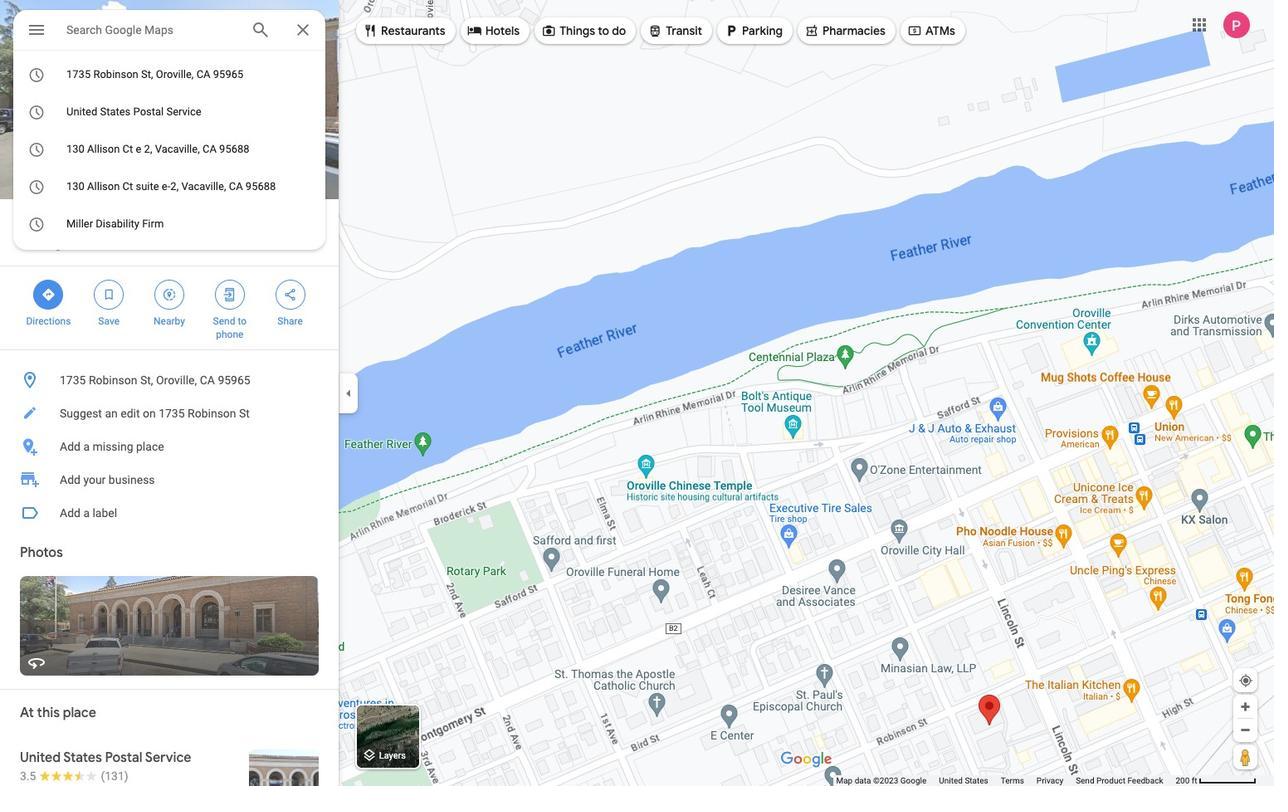 Task type: describe. For each thing, give the bounding box(es) containing it.
product
[[1097, 776, 1126, 785]]

add for add a missing place
[[60, 440, 80, 453]]

e
[[136, 143, 141, 155]]


[[907, 22, 922, 40]]

parking
[[742, 23, 783, 38]]

1735 robinson st building
[[20, 213, 157, 251]]

terms
[[1001, 776, 1024, 785]]

recently viewed image for 130
[[28, 139, 45, 160]]

add a label button
[[0, 497, 339, 530]]

robinson inside suggestions "grid"
[[93, 68, 138, 81]]

oroville, for "1735 robinson st, oroville, ca 95965" button
[[156, 374, 197, 387]]

1 vertical spatial place
[[63, 705, 96, 722]]

 hotels
[[467, 22, 520, 40]]

to inside send to phone
[[238, 316, 247, 327]]

united states postal service inside 1735 robinson st main content
[[20, 750, 191, 766]]

miller
[[66, 218, 93, 230]]

1  cell from the top
[[13, 61, 286, 88]]

95965 for suggestions "grid" at the top left of the page
[[213, 68, 244, 81]]

states inside united states button
[[965, 776, 989, 785]]

search google maps field containing search google maps
[[13, 10, 325, 50]]

allison for suite
[[87, 180, 120, 193]]

footer inside google maps element
[[836, 776, 1176, 786]]

on
[[143, 407, 156, 420]]

4  cell from the top
[[13, 174, 286, 200]]

send to phone
[[213, 316, 247, 340]]

95965 for "1735 robinson st, oroville, ca 95965" button
[[218, 374, 251, 387]]

send for send to phone
[[213, 316, 235, 327]]

show your location image
[[1239, 673, 1254, 688]]

suggestions grid
[[13, 50, 325, 250]]

add a missing place button
[[0, 430, 339, 463]]

business
[[109, 473, 155, 487]]

disability
[[96, 218, 139, 230]]

firm
[[142, 218, 164, 230]]

 button
[[13, 10, 60, 53]]

map data ©2023 google
[[836, 776, 927, 785]]

at this place
[[20, 705, 96, 722]]

service inside  cell
[[166, 105, 202, 118]]

place inside button
[[136, 440, 164, 453]]

show street view coverage image
[[1234, 745, 1258, 770]]

label
[[93, 506, 117, 520]]

at
[[20, 705, 34, 722]]

1735 robinson st main content
[[0, 0, 339, 786]]

building
[[20, 237, 62, 251]]

edit
[[121, 407, 140, 420]]

united inside 1735 robinson st main content
[[20, 750, 61, 766]]


[[363, 22, 378, 40]]

©2023
[[873, 776, 899, 785]]

layers
[[379, 751, 406, 762]]

recently viewed image for 130
[[28, 176, 45, 197]]

200 ft button
[[1176, 776, 1257, 785]]

suggest an edit on 1735 robinson st
[[60, 407, 250, 420]]


[[467, 22, 482, 40]]

united states button
[[939, 776, 989, 786]]

save
[[98, 316, 120, 327]]

130 allison ct suite e-2, vacaville, ca 95688
[[66, 180, 276, 193]]

pharmacies
[[823, 23, 886, 38]]

transit
[[666, 23, 703, 38]]

actions for 1735 robinson st region
[[0, 267, 339, 350]]

ft
[[1192, 776, 1198, 785]]

search google maps field inside search box
[[66, 19, 237, 39]]

united inside button
[[939, 776, 963, 785]]

add a missing place
[[60, 440, 164, 453]]

things
[[560, 23, 595, 38]]

st, for "1735 robinson st, oroville, ca 95965" button
[[140, 374, 153, 387]]

hotels
[[485, 23, 520, 38]]

robinson inside button
[[188, 407, 236, 420]]

st, for suggestions "grid" at the top left of the page
[[141, 68, 153, 81]]

1735 inside button
[[60, 374, 86, 387]]


[[41, 286, 56, 304]]

this
[[37, 705, 60, 722]]

 atms
[[907, 22, 956, 40]]

none search field inside google maps element
[[13, 10, 325, 250]]

e-
[[162, 180, 171, 193]]

130 for 130 allison ct suite e-2, vacaville, ca 95688
[[66, 180, 85, 193]]

share
[[278, 316, 303, 327]]

1 vertical spatial vacaville,
[[181, 180, 226, 193]]

your
[[83, 473, 106, 487]]

(131)
[[101, 770, 128, 783]]

postal inside suggestions "grid"
[[133, 105, 164, 118]]

united states postal service inside  cell
[[66, 105, 202, 118]]

photos
[[20, 545, 63, 561]]

130 for 130 allison ct e 2, vacaville, ca 95688
[[66, 143, 85, 155]]


[[805, 22, 820, 40]]

add your business
[[60, 473, 155, 487]]

collapse side panel image
[[340, 384, 358, 402]]

st inside button
[[239, 407, 250, 420]]

 for 130 allison ct e 2, vacaville, ca 95688
[[28, 139, 45, 160]]

an
[[105, 407, 118, 420]]


[[27, 18, 46, 42]]


[[283, 286, 298, 304]]

add a label
[[60, 506, 117, 520]]

privacy button
[[1037, 776, 1064, 786]]

states inside 1735 robinson st main content
[[63, 750, 102, 766]]

missing
[[93, 440, 133, 453]]

1735 inside 1735 robinson st building
[[20, 213, 57, 236]]


[[222, 286, 237, 304]]

nearby
[[154, 316, 185, 327]]

search google maps
[[66, 23, 174, 37]]

2  cell from the top
[[13, 99, 286, 125]]

 for 1735 robinson st, oroville, ca 95965
[[28, 64, 45, 85]]


[[101, 286, 116, 304]]

restaurants
[[381, 23, 446, 38]]

5  cell from the top
[[13, 211, 286, 237]]

google inside field
[[105, 23, 142, 37]]

feedback
[[1128, 776, 1164, 785]]

0 vertical spatial 2,
[[144, 143, 152, 155]]



Task type: vqa. For each thing, say whether or not it's contained in the screenshot.
Suggest an edit on 5741 Legacy Dr Suite #100 Button
no



Task type: locate. For each thing, give the bounding box(es) containing it.
footer
[[836, 776, 1176, 786]]

1 vertical spatial allison
[[87, 180, 120, 193]]

1 ct from the top
[[123, 143, 133, 155]]

allison for e
[[87, 143, 120, 155]]

add left your
[[60, 473, 80, 487]]

add
[[60, 440, 80, 453], [60, 473, 80, 487], [60, 506, 80, 520]]


[[724, 22, 739, 40]]

2 oroville, from the top
[[156, 374, 197, 387]]

to up phone
[[238, 316, 247, 327]]

add for add a label
[[60, 506, 80, 520]]

3 add from the top
[[60, 506, 80, 520]]

1 vertical spatial st
[[239, 407, 250, 420]]


[[648, 22, 663, 40]]

suite
[[136, 180, 159, 193]]

ct left e
[[123, 143, 133, 155]]

recently viewed image for 1735
[[28, 64, 45, 85]]

states inside suggestions "grid"
[[100, 105, 131, 118]]

0 vertical spatial ct
[[123, 143, 133, 155]]

directions
[[26, 316, 71, 327]]

allison
[[87, 143, 120, 155], [87, 180, 120, 193]]

1735 robinson st, oroville, ca 95965 for suggestions "grid" at the top left of the page
[[66, 68, 244, 81]]

robinson up 'an'
[[89, 374, 137, 387]]

united states
[[939, 776, 989, 785]]

2 add from the top
[[60, 473, 80, 487]]

ct for suite
[[123, 180, 133, 193]]

3  cell from the top
[[13, 136, 286, 163]]

google account: payton hansen  
(payton.hansen@adept.ai) image
[[1224, 11, 1250, 38]]

0 vertical spatial st,
[[141, 68, 153, 81]]

0 vertical spatial place
[[136, 440, 164, 453]]

2 vertical spatial recently viewed image
[[28, 214, 45, 235]]

95965 inside button
[[218, 374, 251, 387]]

st, down maps
[[141, 68, 153, 81]]

privacy
[[1037, 776, 1064, 785]]

130 left e
[[66, 143, 85, 155]]

0 vertical spatial 1735 robinson st, oroville, ca 95965
[[66, 68, 244, 81]]

google inside footer
[[901, 776, 927, 785]]

place right this
[[63, 705, 96, 722]]

1 vertical spatial united states postal service
[[20, 750, 191, 766]]

200 ft
[[1176, 776, 1198, 785]]

2 recently viewed image from the top
[[28, 176, 45, 197]]

robinson inside button
[[89, 374, 137, 387]]

states up 3.5 stars 131 reviews image
[[63, 750, 102, 766]]

2  from the top
[[28, 102, 45, 122]]

street view image
[[27, 653, 46, 673]]

 transit
[[648, 22, 703, 40]]

google maps element
[[0, 0, 1275, 786]]

ca inside button
[[200, 374, 215, 387]]

 cell up suite
[[13, 136, 286, 163]]

2 vertical spatial states
[[965, 776, 989, 785]]

2 allison from the top
[[87, 180, 120, 193]]

phone
[[216, 329, 244, 340]]

0 horizontal spatial to
[[238, 316, 247, 327]]

google left maps
[[105, 23, 142, 37]]

1 vertical spatial 1735 robinson st, oroville, ca 95965
[[60, 374, 251, 387]]

 cell down suite
[[13, 211, 286, 237]]

1735 inside button
[[159, 407, 185, 420]]

1 vertical spatial send
[[1076, 776, 1095, 785]]

do
[[612, 23, 626, 38]]

2, right e
[[144, 143, 152, 155]]

add for add your business
[[60, 473, 80, 487]]

1735 right the on at bottom
[[159, 407, 185, 420]]

united down search
[[66, 105, 97, 118]]

st inside 1735 robinson st building
[[141, 213, 157, 236]]

send left product
[[1076, 776, 1095, 785]]

2 vertical spatial united
[[939, 776, 963, 785]]

none search field containing 
[[13, 10, 325, 250]]

1 add from the top
[[60, 440, 80, 453]]

send product feedback button
[[1076, 776, 1164, 786]]

robinson left the firm
[[61, 213, 137, 236]]


[[162, 286, 177, 304]]

0 vertical spatial united states postal service
[[66, 105, 202, 118]]

send inside send to phone
[[213, 316, 235, 327]]

a for label
[[83, 506, 90, 520]]

0 vertical spatial united
[[66, 105, 97, 118]]

a for missing
[[83, 440, 90, 453]]

1 horizontal spatial to
[[598, 23, 609, 38]]

send
[[213, 316, 235, 327], [1076, 776, 1095, 785]]

1 vertical spatial ct
[[123, 180, 133, 193]]

send for send product feedback
[[1076, 776, 1095, 785]]

vacaville, right 'e-'
[[181, 180, 226, 193]]

1 vertical spatial google
[[901, 776, 927, 785]]

1 vertical spatial add
[[60, 473, 80, 487]]

postal
[[133, 105, 164, 118], [105, 750, 142, 766]]

1735 up suggest
[[60, 374, 86, 387]]

recently viewed image for miller
[[28, 214, 45, 235]]

0 vertical spatial to
[[598, 23, 609, 38]]

0 vertical spatial add
[[60, 440, 80, 453]]

0 horizontal spatial 2,
[[144, 143, 152, 155]]

0 vertical spatial allison
[[87, 143, 120, 155]]

recently viewed image
[[28, 64, 45, 85], [28, 139, 45, 160]]

4  from the top
[[28, 176, 45, 197]]

1735 robinson st, oroville, ca 95965 inside suggestions "grid"
[[66, 68, 244, 81]]

1 vertical spatial a
[[83, 506, 90, 520]]

0 horizontal spatial st
[[141, 213, 157, 236]]

send up phone
[[213, 316, 235, 327]]

st, up the on at bottom
[[140, 374, 153, 387]]

 things to do
[[541, 22, 626, 40]]

0 horizontal spatial send
[[213, 316, 235, 327]]

0 vertical spatial st
[[141, 213, 157, 236]]

0 vertical spatial 95965
[[213, 68, 244, 81]]

0 vertical spatial states
[[100, 105, 131, 118]]

 for united states postal service
[[28, 102, 45, 122]]

postal inside 1735 robinson st main content
[[105, 750, 142, 766]]

1 horizontal spatial send
[[1076, 776, 1095, 785]]

suggest
[[60, 407, 102, 420]]

0 vertical spatial service
[[166, 105, 202, 118]]

ct for e
[[123, 143, 133, 155]]

Search Google Maps field
[[13, 10, 325, 50], [66, 19, 237, 39]]

1735 robinson st, oroville, ca 95965 down maps
[[66, 68, 244, 81]]

1 horizontal spatial st
[[239, 407, 250, 420]]

95965 inside suggestions "grid"
[[213, 68, 244, 81]]

search
[[66, 23, 102, 37]]


[[541, 22, 556, 40]]

1 oroville, from the top
[[156, 68, 194, 81]]

2 130 from the top
[[66, 180, 85, 193]]

zoom in image
[[1240, 701, 1252, 713]]

recently viewed image for united
[[28, 102, 45, 122]]

1735 up building
[[20, 213, 57, 236]]

robinson up add a missing place button
[[188, 407, 236, 420]]

1 vertical spatial 130
[[66, 180, 85, 193]]

recently viewed image
[[28, 102, 45, 122], [28, 176, 45, 197], [28, 214, 45, 235]]

130
[[66, 143, 85, 155], [66, 180, 85, 193]]

place down the on at bottom
[[136, 440, 164, 453]]

robinson
[[93, 68, 138, 81], [61, 213, 137, 236], [89, 374, 137, 387], [188, 407, 236, 420]]

0 vertical spatial 95688
[[219, 143, 250, 155]]

3  from the top
[[28, 139, 45, 160]]

1 horizontal spatial united
[[66, 105, 97, 118]]

0 vertical spatial postal
[[133, 105, 164, 118]]

map
[[836, 776, 853, 785]]

allison up miller disability firm
[[87, 180, 120, 193]]

1  from the top
[[28, 64, 45, 85]]

service inside 1735 robinson st main content
[[145, 750, 191, 766]]

ct
[[123, 143, 133, 155], [123, 180, 133, 193]]

terms button
[[1001, 776, 1024, 786]]

send inside button
[[1076, 776, 1095, 785]]

oroville, down maps
[[156, 68, 194, 81]]

to
[[598, 23, 609, 38], [238, 316, 247, 327]]

5  from the top
[[28, 214, 45, 235]]

2,
[[144, 143, 152, 155], [171, 180, 179, 193]]

suggest an edit on 1735 robinson st button
[[0, 397, 339, 430]]

1 vertical spatial to
[[238, 316, 247, 327]]

0 horizontal spatial united
[[20, 750, 61, 766]]

3.5 stars 131 reviews image
[[20, 768, 128, 785]]

130 allison ct e 2, vacaville, ca 95688
[[66, 143, 250, 155]]

95965
[[213, 68, 244, 81], [218, 374, 251, 387]]

1 recently viewed image from the top
[[28, 64, 45, 85]]

0 vertical spatial recently viewed image
[[28, 102, 45, 122]]

 for 130 allison ct suite e-2, vacaville, ca 95688
[[28, 176, 45, 197]]

google
[[105, 23, 142, 37], [901, 776, 927, 785]]

united states postal service up "(131)"
[[20, 750, 191, 766]]

united inside suggestions "grid"
[[66, 105, 97, 118]]

postal up 130 allison ct e 2, vacaville, ca 95688
[[133, 105, 164, 118]]

 cell down maps
[[13, 61, 286, 88]]

2 vertical spatial add
[[60, 506, 80, 520]]

1 allison from the top
[[87, 143, 120, 155]]

1 vertical spatial 95965
[[218, 374, 251, 387]]

1 vertical spatial st,
[[140, 374, 153, 387]]

google right ©2023
[[901, 776, 927, 785]]

robinson inside 1735 robinson st building
[[61, 213, 137, 236]]

1 vertical spatial united
[[20, 750, 61, 766]]

service
[[166, 105, 202, 118], [145, 750, 191, 766]]

0 vertical spatial a
[[83, 440, 90, 453]]

postal up "(131)"
[[105, 750, 142, 766]]

st,
[[141, 68, 153, 81], [140, 374, 153, 387]]

1 a from the top
[[83, 440, 90, 453]]

united states postal service up e
[[66, 105, 202, 118]]

1 vertical spatial states
[[63, 750, 102, 766]]

oroville, up suggest an edit on 1735 robinson st button
[[156, 374, 197, 387]]

oroville, for suggestions "grid" at the top left of the page
[[156, 68, 194, 81]]

add your business link
[[0, 463, 339, 497]]

united states postal service
[[66, 105, 202, 118], [20, 750, 191, 766]]

maps
[[145, 23, 174, 37]]

a left the missing
[[83, 440, 90, 453]]

1 vertical spatial service
[[145, 750, 191, 766]]

robinson down search google maps
[[93, 68, 138, 81]]

 parking
[[724, 22, 783, 40]]

0 vertical spatial google
[[105, 23, 142, 37]]

0 vertical spatial vacaville,
[[155, 143, 200, 155]]

allison left e
[[87, 143, 120, 155]]

zoom out image
[[1240, 724, 1252, 736]]

3.5
[[20, 770, 36, 783]]

2 a from the top
[[83, 506, 90, 520]]

130 up miller
[[66, 180, 85, 193]]

place
[[136, 440, 164, 453], [63, 705, 96, 722]]

2 ct from the top
[[123, 180, 133, 193]]

1735 down search
[[66, 68, 91, 81]]

2 horizontal spatial united
[[939, 776, 963, 785]]

1 horizontal spatial 2,
[[171, 180, 179, 193]]

united left terms button
[[939, 776, 963, 785]]

to left do
[[598, 23, 609, 38]]

add left label at bottom
[[60, 506, 80, 520]]

3 recently viewed image from the top
[[28, 214, 45, 235]]

1 130 from the top
[[66, 143, 85, 155]]

200
[[1176, 776, 1190, 785]]

0 vertical spatial recently viewed image
[[28, 64, 45, 85]]

1735 robinson st, oroville, ca 95965
[[66, 68, 244, 81], [60, 374, 251, 387]]

oroville,
[[156, 68, 194, 81], [156, 374, 197, 387]]

 cell
[[13, 61, 286, 88], [13, 99, 286, 125], [13, 136, 286, 163], [13, 174, 286, 200], [13, 211, 286, 237]]

0 vertical spatial send
[[213, 316, 235, 327]]

st, inside button
[[140, 374, 153, 387]]

data
[[855, 776, 871, 785]]

1 horizontal spatial place
[[136, 440, 164, 453]]

0 horizontal spatial place
[[63, 705, 96, 722]]

states left terms
[[965, 776, 989, 785]]

united up 3.5
[[20, 750, 61, 766]]

oroville, inside suggestions "grid"
[[156, 68, 194, 81]]

st down phone
[[239, 407, 250, 420]]

1 vertical spatial 2,
[[171, 180, 179, 193]]

send product feedback
[[1076, 776, 1164, 785]]

2 recently viewed image from the top
[[28, 139, 45, 160]]

vacaville, up 130 allison ct suite e-2, vacaville, ca 95688
[[155, 143, 200, 155]]

states up 130 allison ct e 2, vacaville, ca 95688
[[100, 105, 131, 118]]

a left label at bottom
[[83, 506, 90, 520]]

add down suggest
[[60, 440, 80, 453]]

atms
[[926, 23, 956, 38]]

footer containing map data ©2023 google
[[836, 776, 1176, 786]]

1735
[[66, 68, 91, 81], [20, 213, 57, 236], [60, 374, 86, 387], [159, 407, 185, 420]]

to inside  things to do
[[598, 23, 609, 38]]

1 vertical spatial recently viewed image
[[28, 176, 45, 197]]

 cell up the firm
[[13, 174, 286, 200]]

0 horizontal spatial google
[[105, 23, 142, 37]]

0 vertical spatial oroville,
[[156, 68, 194, 81]]

st, inside  cell
[[141, 68, 153, 81]]

 cell up 130 allison ct e 2, vacaville, ca 95688
[[13, 99, 286, 125]]

 for miller disability firm
[[28, 214, 45, 235]]


[[28, 64, 45, 85], [28, 102, 45, 122], [28, 139, 45, 160], [28, 176, 45, 197], [28, 214, 45, 235]]

1 vertical spatial oroville,
[[156, 374, 197, 387]]

 restaurants
[[363, 22, 446, 40]]

1 vertical spatial postal
[[105, 750, 142, 766]]

1735 robinson st, oroville, ca 95965 inside button
[[60, 374, 251, 387]]

1 vertical spatial 95688
[[246, 180, 276, 193]]

states
[[100, 105, 131, 118], [63, 750, 102, 766], [965, 776, 989, 785]]

1735 robinson st, oroville, ca 95965 button
[[0, 364, 339, 397]]

2, right suite
[[171, 180, 179, 193]]

95688
[[219, 143, 250, 155], [246, 180, 276, 193]]

1735 robinson st, oroville, ca 95965 up suggest an edit on 1735 robinson st on the bottom of the page
[[60, 374, 251, 387]]

0 vertical spatial 130
[[66, 143, 85, 155]]

None search field
[[13, 10, 325, 250]]

 pharmacies
[[805, 22, 886, 40]]

1 vertical spatial recently viewed image
[[28, 139, 45, 160]]

miller disability firm
[[66, 218, 164, 230]]

1735 inside suggestions "grid"
[[66, 68, 91, 81]]

oroville, inside button
[[156, 374, 197, 387]]

1 horizontal spatial google
[[901, 776, 927, 785]]

vacaville,
[[155, 143, 200, 155], [181, 180, 226, 193]]

united
[[66, 105, 97, 118], [20, 750, 61, 766], [939, 776, 963, 785]]

1735 robinson st, oroville, ca 95965 for "1735 robinson st, oroville, ca 95965" button
[[60, 374, 251, 387]]

ct left suite
[[123, 180, 133, 193]]

st
[[141, 213, 157, 236], [239, 407, 250, 420]]

st right disability
[[141, 213, 157, 236]]

1 recently viewed image from the top
[[28, 102, 45, 122]]



